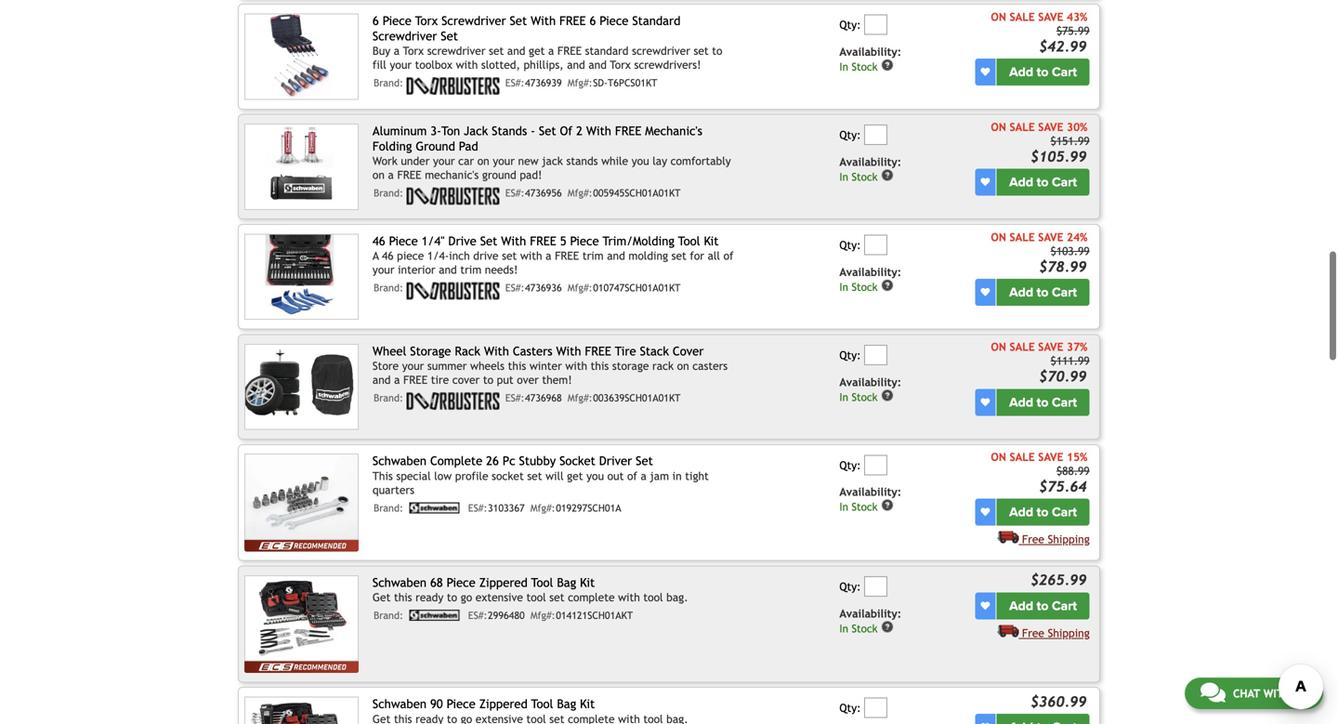 Task type: vqa. For each thing, say whether or not it's contained in the screenshot.


Task type: describe. For each thing, give the bounding box(es) containing it.
new
[[518, 154, 539, 167]]

sale inside on sale save 15% $88.99 $75.64
[[1010, 451, 1035, 464]]

5 stock from the top
[[852, 501, 878, 513]]

standard
[[632, 13, 681, 28]]

free up while
[[615, 124, 642, 138]]

5 add to cart from the top
[[1010, 505, 1077, 520]]

3 schwaben from the top
[[373, 697, 427, 711]]

$42.99
[[1039, 38, 1087, 55]]

sale for $42.99
[[1010, 10, 1035, 23]]

6 piece torx screwdriver set with free 6 piece standard screwdriver set link
[[373, 13, 681, 43]]

es#: 4736968 mfg#: 003639sch01a01kt
[[506, 392, 681, 404]]

piece left the 1/4"
[[389, 234, 418, 248]]

1 screwdriver from the left
[[427, 44, 486, 57]]

with inside 6 piece torx screwdriver set with free 6 piece standard screwdriver set buy a torx screwdriver set and get a free standard screwdriver set to fill your toolbox with slotted, phillips, and and torx screwdrivers!
[[456, 58, 478, 71]]

save for $105.99
[[1039, 120, 1064, 133]]

es#: down go at the bottom left of page
[[468, 610, 488, 622]]

kit inside 46 piece 1/4" drive set with free 5 piece trim/molding tool kit a 46 piece 1/4-inch drive set with a free trim and molding set for all of your interior and trim needs!
[[704, 234, 719, 248]]

doorbusters - corporate logo image for $70.99
[[407, 392, 500, 410]]

$111.99
[[1051, 354, 1090, 367]]

es#: 2996480 mfg#: 014121sch01akt
[[468, 610, 633, 622]]

a inside 46 piece 1/4" drive set with free 5 piece trim/molding tool kit a 46 piece 1/4-inch drive set with a free trim and molding set for all of your interior and trim needs!
[[546, 249, 552, 262]]

inch
[[449, 249, 470, 262]]

5 add from the top
[[1010, 505, 1034, 520]]

free left tire at the left of the page
[[403, 373, 428, 386]]

$88.99
[[1057, 464, 1090, 477]]

get inside 6 piece torx screwdriver set with free 6 piece standard screwdriver set buy a torx screwdriver set and get a free standard screwdriver set to fill your toolbox with slotted, phillips, and and torx screwdrivers!
[[529, 44, 545, 57]]

a inside wheel storage rack with casters with free tire stack cover store your summer wheels this winter with this storage rack on casters and a free tire cover to put over them!
[[394, 373, 400, 386]]

store
[[373, 359, 399, 372]]

wheels
[[470, 359, 505, 372]]

es#3103367 - 019297sch01a - schwaben complete 26 pc stubby socket driver set - this special low profile socket set will get you out of a jam in tight quarters - schwaben - audi bmw volkswagen mercedes benz mini porsche image
[[244, 454, 359, 540]]

add to cart for $42.99
[[1010, 64, 1077, 80]]

piece right 90
[[447, 697, 476, 711]]

jack
[[542, 154, 563, 167]]

add to cart for $105.99
[[1010, 174, 1077, 190]]

a
[[373, 249, 379, 262]]

bag.
[[667, 591, 688, 604]]

drive
[[448, 234, 477, 248]]

with up wheels
[[484, 344, 509, 358]]

4 question sign image from the top
[[881, 620, 894, 633]]

es#: left '3103367'
[[468, 503, 488, 514]]

socket
[[560, 454, 596, 468]]

screwdrivers!
[[634, 58, 701, 71]]

comfortably
[[671, 154, 731, 167]]

stock for $105.99
[[852, 171, 878, 183]]

free left tire at the left of page
[[585, 344, 612, 358]]

set up screwdrivers!
[[694, 44, 709, 57]]

phillips,
[[524, 58, 564, 71]]

brand: for $42.99
[[374, 77, 403, 89]]

brand: for $70.99
[[374, 392, 403, 404]]

1/4"
[[422, 234, 445, 248]]

casters
[[693, 359, 728, 372]]

1 free shipping image from the top
[[998, 531, 1019, 544]]

save for $78.99
[[1039, 230, 1064, 243]]

$103.99
[[1051, 244, 1090, 257]]

on sale save 24% $103.99 $78.99
[[991, 230, 1090, 275]]

stands
[[492, 124, 527, 138]]

fill
[[373, 58, 387, 71]]

add to cart button for $42.99
[[997, 59, 1090, 86]]

free up phillips,
[[558, 44, 582, 57]]

es#4736956 - 005945sch01a01kt - aluminum 3-ton jack stands - set of 2 with free mechanic's folding ground pad - work under your car on your new jack stands while you lay comfortably on a free mechanic's ground pad! - doorbusters - audi bmw volkswagen mercedes benz mini porsche image
[[244, 124, 359, 210]]

1 horizontal spatial trim
[[583, 249, 604, 262]]

quarters
[[373, 483, 415, 496]]

ecs tuning recommends this product. image for schwaben 68 piece zippered tool bag kit
[[244, 662, 359, 673]]

question sign image for $70.99
[[881, 389, 894, 402]]

1 tool from the left
[[527, 591, 546, 604]]

with for $42.99
[[531, 13, 556, 28]]

mfg#: down schwaben complete 26 pc stubby socket driver set this special low profile socket set will get you out of a jam in tight quarters at bottom
[[531, 503, 556, 514]]

piece inside schwaben 68 piece zippered tool bag kit get this ready to go extensive tool set complete with tool bag.
[[447, 575, 476, 590]]

rack
[[455, 344, 481, 358]]

6 availability: from the top
[[840, 607, 902, 620]]

qty: for $105.99
[[840, 128, 861, 141]]

shipping for second free shipping image from the bottom of the page
[[1048, 533, 1090, 546]]

schwaben complete 26 pc stubby socket driver set this special low profile socket set will get you out of a jam in tight quarters
[[373, 454, 709, 496]]

molding
[[629, 249, 668, 262]]

1 horizontal spatial this
[[508, 359, 526, 372]]

$105.99
[[1031, 148, 1087, 165]]

es#: for $70.99
[[506, 392, 525, 404]]

5 availability: in stock from the top
[[840, 485, 902, 513]]

this
[[373, 469, 393, 482]]

while
[[602, 154, 629, 167]]

a right the buy
[[394, 44, 400, 57]]

rack
[[653, 359, 674, 372]]

6 cart from the top
[[1052, 598, 1077, 614]]

es#4736936 - 010747sch01a01kt - 46 piece 1/4" drive set with free 5 piece trim/molding tool kit - a 46 piece 1/4-inch drive set with a free trim and molding set for all of your interior and trim needs! - doorbusters - audi bmw volkswagen mercedes benz mini porsche image
[[244, 234, 359, 320]]

pc
[[503, 454, 516, 468]]

1/4-
[[428, 249, 449, 262]]

on sale save 37% $111.99 $70.99
[[991, 340, 1090, 385]]

kit for schwaben 90 piece zippered tool bag kit
[[580, 697, 595, 711]]

availability: in stock for $78.99
[[840, 265, 902, 293]]

es#: 4736939 mfg#: sd-t6pcs01kt
[[506, 77, 658, 89]]

ground
[[482, 168, 517, 181]]

es#2996481 - 014121sch01akt1 - schwaben 90 piece zippered tool bag kit  - get this ready to go extensive tool set complete with tool bag. - schwaben - audi bmw volkswagen mercedes benz mini porsche image
[[244, 697, 359, 724]]

sd-
[[593, 77, 608, 89]]

car
[[458, 154, 474, 167]]

0 vertical spatial torx
[[415, 13, 438, 28]]

brand: for $105.99
[[374, 187, 403, 199]]

2996480
[[488, 610, 525, 622]]

schwaben 90 piece zippered tool bag kit
[[373, 697, 595, 711]]

1 vertical spatial torx
[[403, 44, 424, 57]]

es#4736939 - sd-t6pcs01kt - 6 piece torx screwdriver set with free 6 piece standard screwdriver set - buy a torx screwdriver set and get a free standard screwdriver set to fill your toolbox with slotted, phillips, and and torx screwdrivers! - doorbusters - audi bmw volkswagen mercedes benz mini porsche image
[[244, 13, 359, 100]]

2 screwdriver from the left
[[632, 44, 691, 57]]

to inside schwaben 68 piece zippered tool bag kit get this ready to go extensive tool set complete with tool bag.
[[447, 591, 457, 604]]

cover
[[452, 373, 480, 386]]

free down 5
[[555, 249, 579, 262]]

mfg#: down schwaben 68 piece zippered tool bag kit get this ready to go extensive tool set complete with tool bag.
[[531, 610, 556, 622]]

to for $42.99 add to wish list image
[[1037, 64, 1049, 80]]

-
[[531, 124, 535, 138]]

schwaben for schwaben complete 26 pc stubby socket driver set
[[373, 454, 427, 468]]

2
[[576, 124, 583, 138]]

winter
[[530, 359, 562, 372]]

set up needs!
[[502, 249, 517, 262]]

schwaben for schwaben 68 piece zippered tool bag kit
[[373, 575, 427, 590]]

add for $78.99
[[1010, 284, 1034, 300]]

4 add to wish list image from the top
[[981, 508, 990, 517]]

$151.99
[[1051, 134, 1090, 147]]

tire
[[615, 344, 636, 358]]

buy
[[373, 44, 391, 57]]

on inside on sale save 15% $88.99 $75.64
[[991, 451, 1007, 464]]

add to wish list image for $105.99
[[981, 178, 990, 187]]

in for $105.99
[[840, 171, 849, 183]]

put
[[497, 373, 514, 386]]

this inside schwaben 68 piece zippered tool bag kit get this ready to go extensive tool set complete with tool bag.
[[394, 591, 412, 604]]

to for add to wish list image associated with $105.99
[[1037, 174, 1049, 190]]

and up slotted,
[[507, 44, 526, 57]]

to for 1st add to wish list image from the bottom of the page
[[1037, 505, 1049, 520]]

ready
[[416, 591, 444, 604]]

add for $42.99
[[1010, 64, 1034, 80]]

set up "toolbox"
[[441, 29, 458, 43]]

schwaben 90 piece zippered tool bag kit link
[[373, 697, 595, 711]]

a inside aluminum 3-ton jack stands - set of 2 with free mechanic's folding ground pad work under your car on your new jack stands while you lay comfortably on a free mechanic's ground pad!
[[388, 168, 394, 181]]

go
[[461, 591, 472, 604]]

add to wish list image for $42.99
[[981, 67, 990, 77]]

schwaben 68 piece zippered tool bag kit get this ready to go extensive tool set complete with tool bag.
[[373, 575, 688, 604]]

zippered for piece
[[479, 575, 528, 590]]

you inside aluminum 3-ton jack stands - set of 2 with free mechanic's folding ground pad work under your car on your new jack stands while you lay comfortably on a free mechanic's ground pad!
[[632, 154, 649, 167]]

6 availability: in stock from the top
[[840, 607, 902, 635]]

wheel
[[373, 344, 407, 358]]

019297sch01a
[[556, 503, 622, 514]]

your inside 6 piece torx screwdriver set with free 6 piece standard screwdriver set buy a torx screwdriver set and get a free standard screwdriver set to fill your toolbox with slotted, phillips, and and torx screwdrivers!
[[390, 58, 412, 71]]

with inside wheel storage rack with casters with free tire stack cover store your summer wheels this winter with this storage rack on casters and a free tire cover to put over them!
[[566, 359, 588, 372]]

will
[[546, 469, 564, 482]]

5 in from the top
[[840, 501, 849, 513]]

3-
[[431, 124, 442, 138]]

availability: for $70.99
[[840, 375, 902, 388]]

6 brand: from the top
[[374, 610, 403, 622]]

set up slotted,
[[510, 13, 527, 28]]

tire
[[431, 373, 449, 386]]

003639sch01a01kt
[[593, 392, 681, 404]]

mechanic's
[[645, 124, 703, 138]]

bag for schwaben 68 piece zippered tool bag kit get this ready to go extensive tool set complete with tool bag.
[[557, 575, 577, 590]]

your up the mechanic's
[[433, 154, 455, 167]]

46 piece 1/4" drive set with free 5 piece trim/molding tool kit a 46 piece 1/4-inch drive set with a free trim and molding set for all of your interior and trim needs!
[[373, 234, 734, 276]]

and down 1/4-
[[439, 263, 457, 276]]

3103367
[[488, 503, 525, 514]]

piece inside 46 piece 1/4" drive set with free 5 piece trim/molding tool kit a 46 piece 1/4-inch drive set with a free trim and molding set for all of your interior and trim needs!
[[397, 249, 424, 262]]

on for $78.99
[[991, 230, 1007, 243]]

stubby
[[519, 454, 556, 468]]

cover
[[673, 344, 704, 358]]

them!
[[542, 373, 572, 386]]

on for $42.99
[[991, 10, 1007, 23]]

010747sch01a01kt
[[593, 282, 681, 294]]

socket
[[492, 469, 524, 482]]

4736939
[[525, 77, 562, 89]]

cart for $105.99
[[1052, 174, 1077, 190]]

es#: 3103367 mfg#: 019297sch01a
[[468, 503, 622, 514]]

add to wish list image for sixth add to cart button from the top of the page
[[981, 601, 990, 611]]

2 tool from the left
[[644, 591, 663, 604]]

$70.99
[[1039, 368, 1087, 385]]

6 add to cart from the top
[[1010, 598, 1077, 614]]

2 6 from the left
[[590, 13, 596, 28]]

your up ground
[[493, 154, 515, 167]]

get inside schwaben complete 26 pc stubby socket driver set this special low profile socket set will get you out of a jam in tight quarters
[[567, 469, 583, 482]]

slotted,
[[481, 58, 520, 71]]

toolbox
[[415, 58, 453, 71]]

free for first free shipping image from the bottom
[[1023, 626, 1045, 639]]

t6pcs01kt
[[608, 77, 658, 89]]

and up the es#: 4736939 mfg#: sd-t6pcs01kt
[[567, 58, 585, 71]]

of inside schwaben complete 26 pc stubby socket driver set this special low profile socket set will get you out of a jam in tight quarters
[[627, 469, 638, 482]]

90
[[430, 697, 443, 711]]

with left us
[[1264, 687, 1291, 700]]

to for add to wish list image corresponding to $78.99
[[1037, 284, 1049, 300]]

15%
[[1067, 451, 1088, 464]]

you inside schwaben complete 26 pc stubby socket driver set this special low profile socket set will get you out of a jam in tight quarters
[[587, 469, 604, 482]]

add to cart button for $78.99
[[997, 279, 1090, 306]]

cart for $70.99
[[1052, 394, 1077, 410]]

under
[[401, 154, 430, 167]]



Task type: locate. For each thing, give the bounding box(es) containing it.
zippered inside schwaben 68 piece zippered tool bag kit get this ready to go extensive tool set complete with tool bag.
[[479, 575, 528, 590]]

1 vertical spatial ecs tuning recommends this product. image
[[244, 662, 359, 673]]

2 vertical spatial schwaben
[[373, 697, 427, 711]]

a left jam at the bottom of the page
[[641, 469, 647, 482]]

bag for schwaben 90 piece zippered tool bag kit
[[557, 697, 577, 711]]

1 vertical spatial free shipping image
[[998, 624, 1019, 637]]

doorbusters - corporate logo image down "toolbox"
[[407, 77, 500, 95]]

2 in from the top
[[840, 171, 849, 183]]

1 horizontal spatial screwdriver
[[442, 13, 506, 28]]

profile
[[455, 469, 489, 482]]

1 vertical spatial get
[[567, 469, 583, 482]]

1 cart from the top
[[1052, 64, 1077, 80]]

save up $88.99
[[1039, 451, 1064, 464]]

stock for $78.99
[[852, 281, 878, 293]]

0 vertical spatial free
[[1023, 533, 1045, 546]]

1 vertical spatial trim
[[460, 263, 482, 276]]

4 doorbusters - corporate logo image from the top
[[407, 392, 500, 410]]

qty: for $75.64
[[840, 459, 861, 472]]

availability: for $105.99
[[840, 155, 902, 168]]

chat with us link
[[1185, 678, 1324, 709]]

schwaben up get
[[373, 575, 427, 590]]

1 horizontal spatial on
[[478, 154, 490, 167]]

1 add to wish list image from the top
[[981, 398, 990, 407]]

on sale save 15% $88.99 $75.64
[[991, 451, 1090, 495]]

mfg#: down them!
[[568, 392, 593, 404]]

add to cart down $105.99
[[1010, 174, 1077, 190]]

trim
[[583, 249, 604, 262], [460, 263, 482, 276]]

sale inside on sale save 24% $103.99 $78.99
[[1010, 230, 1035, 243]]

1 bag from the top
[[557, 575, 577, 590]]

tight
[[685, 469, 709, 482]]

mfg#: right the 4736936
[[568, 282, 593, 294]]

ground
[[416, 139, 455, 153]]

5 add to cart button from the top
[[997, 499, 1090, 526]]

tool left the bag.
[[644, 591, 663, 604]]

1 availability: in stock from the top
[[840, 45, 902, 73]]

set up slotted,
[[489, 44, 504, 57]]

add down on sale save 43% $75.99 $42.99
[[1010, 64, 1034, 80]]

save inside on sale save 37% $111.99 $70.99
[[1039, 340, 1064, 353]]

add down $265.99
[[1010, 598, 1034, 614]]

2 cart from the top
[[1052, 174, 1077, 190]]

1 vertical spatial of
[[627, 469, 638, 482]]

availability: for $42.99
[[840, 45, 902, 58]]

sale inside on sale save 43% $75.99 $42.99
[[1010, 10, 1035, 23]]

save inside "on sale save 30% $151.99 $105.99"
[[1039, 120, 1064, 133]]

1 horizontal spatial 6
[[590, 13, 596, 28]]

set left for
[[672, 249, 687, 262]]

0 vertical spatial kit
[[704, 234, 719, 248]]

2 add to wish list image from the top
[[981, 178, 990, 187]]

in for $78.99
[[840, 281, 849, 293]]

pad!
[[520, 168, 542, 181]]

1 horizontal spatial tool
[[644, 591, 663, 604]]

piece up interior
[[397, 249, 424, 262]]

5 availability: from the top
[[840, 485, 902, 498]]

2 bag from the top
[[557, 697, 577, 711]]

add down on sale save 37% $111.99 $70.99
[[1010, 394, 1034, 410]]

2 shipping from the top
[[1048, 626, 1090, 639]]

2 save from the top
[[1039, 120, 1064, 133]]

3 save from the top
[[1039, 230, 1064, 243]]

1 vertical spatial kit
[[580, 575, 595, 590]]

mfg#: for $105.99
[[568, 187, 593, 199]]

5 sale from the top
[[1010, 451, 1035, 464]]

to inside 6 piece torx screwdriver set with free 6 piece standard screwdriver set buy a torx screwdriver set and get a free standard screwdriver set to fill your toolbox with slotted, phillips, and and torx screwdrivers!
[[712, 44, 723, 57]]

6 up the buy
[[373, 13, 379, 28]]

free for second free shipping image from the bottom of the page
[[1023, 533, 1045, 546]]

0 vertical spatial trim
[[583, 249, 604, 262]]

on down work in the left of the page
[[373, 168, 385, 181]]

5 brand: from the top
[[374, 503, 403, 514]]

free
[[1023, 533, 1045, 546], [1023, 626, 1045, 639]]

1 vertical spatial piece
[[447, 575, 476, 590]]

on left 37%
[[991, 340, 1007, 353]]

0 vertical spatial bag
[[557, 575, 577, 590]]

all
[[708, 249, 720, 262]]

7 qty: from the top
[[840, 701, 861, 714]]

2 question sign image from the top
[[881, 499, 894, 512]]

3 availability: from the top
[[840, 265, 902, 278]]

0 vertical spatial free shipping image
[[998, 531, 1019, 544]]

43%
[[1067, 10, 1088, 23]]

2 question sign image from the top
[[881, 169, 894, 182]]

on left the 30%
[[991, 120, 1007, 133]]

comments image
[[1201, 681, 1226, 704]]

drive
[[473, 249, 499, 262]]

0 horizontal spatial tool
[[527, 591, 546, 604]]

schwaben 68 piece zippered tool bag kit link
[[373, 575, 595, 590]]

schwaben up special
[[373, 454, 427, 468]]

needs!
[[485, 263, 518, 276]]

3 add to cart from the top
[[1010, 284, 1077, 300]]

es#: for $105.99
[[506, 187, 525, 199]]

3 doorbusters - corporate logo image from the top
[[407, 282, 500, 300]]

kit inside schwaben 68 piece zippered tool bag kit get this ready to go extensive tool set complete with tool bag.
[[580, 575, 595, 590]]

schwaben - corporate logo image
[[407, 503, 463, 514], [407, 610, 463, 621]]

free left 5
[[530, 234, 557, 248]]

None text field
[[865, 15, 888, 35]]

3 question sign image from the top
[[881, 279, 894, 292]]

schwaben left 90
[[373, 697, 427, 711]]

1 vertical spatial free shipping
[[1023, 626, 1090, 639]]

zippered
[[479, 575, 528, 590], [479, 697, 528, 711]]

1 vertical spatial add to wish list image
[[981, 601, 990, 611]]

free shipping for first free shipping image from the bottom
[[1023, 626, 1090, 639]]

add to wish list image
[[981, 398, 990, 407], [981, 601, 990, 611]]

on inside wheel storage rack with casters with free tire stack cover store your summer wheels this winter with this storage rack on casters and a free tire cover to put over them!
[[677, 359, 689, 372]]

ecs tuning recommends this product. image
[[244, 540, 359, 552], [244, 662, 359, 673]]

tool inside 46 piece 1/4" drive set with free 5 piece trim/molding tool kit a 46 piece 1/4-inch drive set with a free trim and molding set for all of your interior and trim needs!
[[678, 234, 700, 248]]

save inside on sale save 24% $103.99 $78.99
[[1039, 230, 1064, 243]]

torx
[[415, 13, 438, 28], [403, 44, 424, 57], [610, 58, 631, 71]]

get
[[529, 44, 545, 57], [567, 469, 583, 482]]

doorbusters - corporate logo image for $105.99
[[407, 187, 500, 205]]

of
[[724, 249, 734, 262], [627, 469, 638, 482]]

you
[[632, 154, 649, 167], [587, 469, 604, 482]]

46 up a
[[373, 234, 385, 248]]

and inside wheel storage rack with casters with free tire stack cover store your summer wheels this winter with this storage rack on casters and a free tire cover to put over them!
[[373, 373, 391, 386]]

on left the "24%"
[[991, 230, 1007, 243]]

bag down es#: 2996480 mfg#: 014121sch01akt
[[557, 697, 577, 711]]

tool inside schwaben 68 piece zippered tool bag kit get this ready to go extensive tool set complete with tool bag.
[[531, 575, 554, 590]]

save up "$111.99"
[[1039, 340, 1064, 353]]

a inside schwaben complete 26 pc stubby socket driver set this special low profile socket set will get you out of a jam in tight quarters
[[641, 469, 647, 482]]

availability: for $78.99
[[840, 265, 902, 278]]

None text field
[[865, 125, 888, 145], [865, 235, 888, 255], [865, 345, 888, 365], [865, 455, 888, 475], [865, 576, 888, 597], [865, 698, 888, 718], [865, 125, 888, 145], [865, 235, 888, 255], [865, 345, 888, 365], [865, 455, 888, 475], [865, 576, 888, 597], [865, 698, 888, 718]]

question sign image
[[881, 389, 894, 402], [881, 499, 894, 512]]

1 zippered from the top
[[479, 575, 528, 590]]

add down on sale save 24% $103.99 $78.99
[[1010, 284, 1034, 300]]

1 add to wish list image from the top
[[981, 67, 990, 77]]

1 vertical spatial bag
[[557, 697, 577, 711]]

4 sale from the top
[[1010, 340, 1035, 353]]

in for $70.99
[[840, 391, 849, 403]]

26
[[486, 454, 499, 468]]

3 in from the top
[[840, 281, 849, 293]]

of
[[560, 124, 573, 138]]

1 save from the top
[[1039, 10, 1064, 23]]

on for $70.99
[[991, 340, 1007, 353]]

shipping for first free shipping image from the bottom
[[1048, 626, 1090, 639]]

2 free shipping from the top
[[1023, 626, 1090, 639]]

46
[[373, 234, 385, 248], [382, 249, 394, 262]]

interior
[[398, 263, 436, 276]]

0 vertical spatial screwdriver
[[442, 13, 506, 28]]

4 add from the top
[[1010, 394, 1034, 410]]

add to cart down $75.64 on the right bottom of the page
[[1010, 505, 1077, 520]]

with
[[456, 58, 478, 71], [520, 249, 542, 262], [566, 359, 588, 372], [618, 591, 640, 604], [1264, 687, 1291, 700]]

3 qty: from the top
[[840, 238, 861, 251]]

add to wish list image
[[981, 67, 990, 77], [981, 178, 990, 187], [981, 288, 990, 297], [981, 508, 990, 517]]

on for $105.99
[[991, 120, 1007, 133]]

ecs tuning recommends this product. image up es#2996480 - 014121sch01akt - schwaben 68 piece zippered tool bag kit - get this ready to go extensive tool set complete with tool bag. - schwaben - audi bmw volkswagen mercedes benz mini porsche image on the left of the page
[[244, 540, 359, 552]]

1 vertical spatial free
[[1023, 626, 1045, 639]]

$75.99
[[1057, 24, 1090, 37]]

6 piece torx screwdriver set with free 6 piece standard screwdriver set buy a torx screwdriver set and get a free standard screwdriver set to fill your toolbox with slotted, phillips, and and torx screwdrivers!
[[373, 13, 723, 71]]

0 horizontal spatial 6
[[373, 13, 379, 28]]

on inside on sale save 43% $75.99 $42.99
[[991, 10, 1007, 23]]

1 brand: from the top
[[374, 77, 403, 89]]

3 add to cart button from the top
[[997, 279, 1090, 306]]

stands
[[567, 154, 598, 167]]

1 vertical spatial 46
[[382, 249, 394, 262]]

add to cart
[[1010, 64, 1077, 80], [1010, 174, 1077, 190], [1010, 284, 1077, 300], [1010, 394, 1077, 410], [1010, 505, 1077, 520], [1010, 598, 1077, 614]]

piece
[[397, 249, 424, 262], [447, 575, 476, 590]]

mfg#: for $70.99
[[568, 392, 593, 404]]

set inside aluminum 3-ton jack stands - set of 2 with free mechanic's folding ground pad work under your car on your new jack stands while you lay comfortably on a free mechanic's ground pad!
[[539, 124, 556, 138]]

with up needs!
[[501, 234, 526, 248]]

sale inside "on sale save 30% $151.99 $105.99"
[[1010, 120, 1035, 133]]

sale for $105.99
[[1010, 120, 1035, 133]]

0 vertical spatial on
[[478, 154, 490, 167]]

piece right 5
[[570, 234, 599, 248]]

stock for $42.99
[[852, 61, 878, 73]]

es#: down put at the bottom
[[506, 392, 525, 404]]

schwaben inside schwaben 68 piece zippered tool bag kit get this ready to go extensive tool set complete with tool bag.
[[373, 575, 427, 590]]

availability: in stock for $70.99
[[840, 375, 902, 403]]

save for $42.99
[[1039, 10, 1064, 23]]

doorbusters - corporate logo image for $78.99
[[407, 282, 500, 300]]

wheel storage rack with casters with free tire stack cover link
[[373, 344, 704, 358]]

mfg#: left sd-
[[568, 77, 593, 89]]

$265.99
[[1031, 572, 1087, 589]]

driver
[[599, 454, 632, 468]]

schwaben - corporate logo image for 68
[[407, 610, 463, 621]]

screwdriver
[[442, 13, 506, 28], [373, 29, 437, 43]]

0 vertical spatial you
[[632, 154, 649, 167]]

0 vertical spatial zippered
[[479, 575, 528, 590]]

0 horizontal spatial piece
[[397, 249, 424, 262]]

1 schwaben from the top
[[373, 454, 427, 468]]

4 availability: in stock from the top
[[840, 375, 902, 403]]

availability: in stock for $105.99
[[840, 155, 902, 183]]

4736936
[[525, 282, 562, 294]]

tool up for
[[678, 234, 700, 248]]

and down store on the left of page
[[373, 373, 391, 386]]

0 horizontal spatial this
[[394, 591, 412, 604]]

mfg#: for $78.99
[[568, 282, 593, 294]]

save inside on sale save 43% $75.99 $42.99
[[1039, 10, 1064, 23]]

mechanic's
[[425, 168, 479, 181]]

3 stock from the top
[[852, 281, 878, 293]]

2 availability: from the top
[[840, 155, 902, 168]]

1 question sign image from the top
[[881, 389, 894, 402]]

qty:
[[840, 18, 861, 31], [840, 128, 861, 141], [840, 238, 861, 251], [840, 348, 861, 362], [840, 459, 861, 472], [840, 580, 861, 593], [840, 701, 861, 714]]

3 add to wish list image from the top
[[981, 288, 990, 297]]

lay
[[653, 154, 667, 167]]

schwaben - corporate logo image down low
[[407, 503, 463, 514]]

schwaben - corporate logo image down ready
[[407, 610, 463, 621]]

with right "toolbox"
[[456, 58, 478, 71]]

es#: down slotted,
[[506, 77, 525, 89]]

with up 'winter'
[[556, 344, 581, 358]]

2 free from the top
[[1023, 626, 1045, 639]]

6 add to cart button from the top
[[997, 593, 1090, 619]]

2 on from the top
[[991, 120, 1007, 133]]

your down a
[[373, 263, 395, 276]]

1 vertical spatial schwaben - corporate logo image
[[407, 610, 463, 621]]

add for $105.99
[[1010, 174, 1034, 190]]

with for $70.99
[[556, 344, 581, 358]]

piece up the standard
[[600, 13, 629, 28]]

special
[[396, 469, 431, 482]]

to for add to wish list icon for add to cart button associated with $70.99
[[1037, 394, 1049, 410]]

get down socket
[[567, 469, 583, 482]]

5 qty: from the top
[[840, 459, 861, 472]]

screwdriver up the buy
[[373, 29, 437, 43]]

free up $265.99
[[1023, 533, 1045, 546]]

es#: for $42.99
[[506, 77, 525, 89]]

0 horizontal spatial on
[[373, 168, 385, 181]]

low
[[434, 469, 452, 482]]

0 vertical spatial of
[[724, 249, 734, 262]]

brand: for $78.99
[[374, 282, 403, 294]]

2 horizontal spatial this
[[591, 359, 609, 372]]

on right car
[[478, 154, 490, 167]]

aluminum 3-ton jack stands - set of 2 with free mechanic's folding ground pad link
[[373, 124, 703, 153]]

doorbusters - corporate logo image down the mechanic's
[[407, 187, 500, 205]]

to inside wheel storage rack with casters with free tire stack cover store your summer wheels this winter with this storage rack on casters and a free tire cover to put over them!
[[483, 373, 494, 386]]

free shipping up $265.99
[[1023, 533, 1090, 546]]

with inside 6 piece torx screwdriver set with free 6 piece standard screwdriver set buy a torx screwdriver set and get a free standard screwdriver set to fill your toolbox with slotted, phillips, and and torx screwdrivers!
[[531, 13, 556, 28]]

1 horizontal spatial of
[[724, 249, 734, 262]]

es#: down ground
[[506, 187, 525, 199]]

your inside wheel storage rack with casters with free tire stack cover store your summer wheels this winter with this storage rack on casters and a free tire cover to put over them!
[[402, 359, 424, 372]]

on inside on sale save 37% $111.99 $70.99
[[991, 340, 1007, 353]]

5 save from the top
[[1039, 451, 1064, 464]]

question sign image for $78.99
[[881, 279, 894, 292]]

save for $70.99
[[1039, 340, 1064, 353]]

2 stock from the top
[[852, 171, 878, 183]]

qty: for $78.99
[[840, 238, 861, 251]]

free shipping image
[[998, 531, 1019, 544], [998, 624, 1019, 637]]

set inside schwaben 68 piece zippered tool bag kit get this ready to go extensive tool set complete with tool bag.
[[550, 591, 565, 604]]

bag inside schwaben 68 piece zippered tool bag kit get this ready to go extensive tool set complete with tool bag.
[[557, 575, 577, 590]]

1 add from the top
[[1010, 64, 1034, 80]]

your inside 46 piece 1/4" drive set with free 5 piece trim/molding tool kit a 46 piece 1/4-inch drive set with a free trim and molding set for all of your interior and trim needs!
[[373, 263, 395, 276]]

add to cart button down "$78.99"
[[997, 279, 1090, 306]]

1 add to cart button from the top
[[997, 59, 1090, 86]]

6 up the standard
[[590, 13, 596, 28]]

4 on from the top
[[991, 340, 1007, 353]]

6 qty: from the top
[[840, 580, 861, 593]]

brand: down fill
[[374, 77, 403, 89]]

es#: 4736936 mfg#: 010747sch01a01kt
[[506, 282, 681, 294]]

es#: for $78.99
[[506, 282, 525, 294]]

sale left 15%
[[1010, 451, 1035, 464]]

0 vertical spatial piece
[[397, 249, 424, 262]]

a
[[394, 44, 400, 57], [548, 44, 554, 57], [388, 168, 394, 181], [546, 249, 552, 262], [394, 373, 400, 386], [641, 469, 647, 482]]

4 cart from the top
[[1052, 394, 1077, 410]]

mfg#: for $42.99
[[568, 77, 593, 89]]

us
[[1295, 687, 1308, 700]]

1 doorbusters - corporate logo image from the top
[[407, 77, 500, 95]]

tool for schwaben 90 piece zippered tool bag kit
[[531, 697, 554, 711]]

doorbusters - corporate logo image down "cover"
[[407, 392, 500, 410]]

brand: down work in the left of the page
[[374, 187, 403, 199]]

3 on from the top
[[991, 230, 1007, 243]]

with inside aluminum 3-ton jack stands - set of 2 with free mechanic's folding ground pad work under your car on your new jack stands while you lay comfortably on a free mechanic's ground pad!
[[586, 124, 612, 138]]

set up 'drive'
[[480, 234, 498, 248]]

in
[[673, 469, 682, 482]]

1 free shipping from the top
[[1023, 533, 1090, 546]]

0 vertical spatial get
[[529, 44, 545, 57]]

on down cover at right
[[677, 359, 689, 372]]

2 vertical spatial kit
[[580, 697, 595, 711]]

2 horizontal spatial on
[[677, 359, 689, 372]]

doorbusters - corporate logo image
[[407, 77, 500, 95], [407, 187, 500, 205], [407, 282, 500, 300], [407, 392, 500, 410]]

6 add from the top
[[1010, 598, 1034, 614]]

screwdriver
[[427, 44, 486, 57], [632, 44, 691, 57]]

add to cart button down $75.64 on the right bottom of the page
[[997, 499, 1090, 526]]

4 add to cart from the top
[[1010, 394, 1077, 410]]

with inside 46 piece 1/4" drive set with free 5 piece trim/molding tool kit a 46 piece 1/4-inch drive set with a free trim and molding set for all of your interior and trim needs!
[[520, 249, 542, 262]]

1 6 from the left
[[373, 13, 379, 28]]

4736968
[[525, 392, 562, 404]]

2 vertical spatial tool
[[531, 697, 554, 711]]

add for $70.99
[[1010, 394, 1034, 410]]

and down the standard
[[589, 58, 607, 71]]

add to wish list image for $78.99
[[981, 288, 990, 297]]

cart for $42.99
[[1052, 64, 1077, 80]]

set up es#: 2996480 mfg#: 014121sch01akt
[[550, 591, 565, 604]]

add to cart button down the $70.99
[[997, 389, 1090, 416]]

3 sale from the top
[[1010, 230, 1035, 243]]

0 vertical spatial 46
[[373, 234, 385, 248]]

schwaben
[[373, 454, 427, 468], [373, 575, 427, 590], [373, 697, 427, 711]]

on inside "on sale save 30% $151.99 $105.99"
[[991, 120, 1007, 133]]

6 in from the top
[[840, 622, 849, 635]]

question sign image for $75.64
[[881, 499, 894, 512]]

on inside on sale save 24% $103.99 $78.99
[[991, 230, 1007, 243]]

1 vertical spatial question sign image
[[881, 499, 894, 512]]

es#2996480 - 014121sch01akt - schwaben 68 piece zippered tool bag kit - get this ready to go extensive tool set complete with tool bag. - schwaben - audi bmw volkswagen mercedes benz mini porsche image
[[244, 575, 359, 662]]

ecs tuning recommends this product. image for schwaben complete 26 pc stubby socket driver set
[[244, 540, 359, 552]]

sale inside on sale save 37% $111.99 $70.99
[[1010, 340, 1035, 353]]

add to cart button for $105.99
[[997, 169, 1090, 196]]

1 vertical spatial shipping
[[1048, 626, 1090, 639]]

1 vertical spatial schwaben
[[373, 575, 427, 590]]

extensive
[[476, 591, 523, 604]]

question sign image for $105.99
[[881, 169, 894, 182]]

work
[[373, 154, 398, 167]]

3 availability: in stock from the top
[[840, 265, 902, 293]]

4 availability: from the top
[[840, 375, 902, 388]]

2 vertical spatial torx
[[610, 58, 631, 71]]

0 vertical spatial shipping
[[1048, 533, 1090, 546]]

0 horizontal spatial of
[[627, 469, 638, 482]]

2 doorbusters - corporate logo image from the top
[[407, 187, 500, 205]]

add to cart down the $70.99
[[1010, 394, 1077, 410]]

1 horizontal spatial screwdriver
[[632, 44, 691, 57]]

3 cart from the top
[[1052, 284, 1077, 300]]

brand: down quarters
[[374, 503, 403, 514]]

chat with us
[[1234, 687, 1308, 700]]

1 shipping from the top
[[1048, 533, 1090, 546]]

to for add to wish list icon related to sixth add to cart button from the top of the page
[[1037, 598, 1049, 614]]

sale up $105.99
[[1010, 120, 1035, 133]]

on
[[478, 154, 490, 167], [373, 168, 385, 181], [677, 359, 689, 372]]

5 cart from the top
[[1052, 505, 1077, 520]]

6
[[373, 13, 379, 28], [590, 13, 596, 28]]

1 vertical spatial you
[[587, 469, 604, 482]]

0 horizontal spatial you
[[587, 469, 604, 482]]

1 availability: from the top
[[840, 45, 902, 58]]

1 vertical spatial screwdriver
[[373, 29, 437, 43]]

a up phillips,
[[548, 44, 554, 57]]

mfg#: down the stands at the top left of page
[[568, 187, 593, 199]]

0 vertical spatial free shipping
[[1023, 533, 1090, 546]]

1 horizontal spatial you
[[632, 154, 649, 167]]

cart down $75.64 on the right bottom of the page
[[1052, 505, 1077, 520]]

1 in from the top
[[840, 61, 849, 73]]

doorbusters - corporate logo image for $42.99
[[407, 77, 500, 95]]

qty: for $70.99
[[840, 348, 861, 362]]

add to cart button for $70.99
[[997, 389, 1090, 416]]

save inside on sale save 15% $88.99 $75.64
[[1039, 451, 1064, 464]]

free up the standard
[[560, 13, 586, 28]]

stock
[[852, 61, 878, 73], [852, 171, 878, 183], [852, 281, 878, 293], [852, 391, 878, 403], [852, 501, 878, 513], [852, 622, 878, 635]]

over
[[517, 373, 539, 386]]

and down trim/molding
[[607, 249, 625, 262]]

with right 2 on the left top
[[586, 124, 612, 138]]

0 horizontal spatial get
[[529, 44, 545, 57]]

tool for schwaben 68 piece zippered tool bag kit get this ready to go extensive tool set complete with tool bag.
[[531, 575, 554, 590]]

2 zippered from the top
[[479, 697, 528, 711]]

0 vertical spatial tool
[[678, 234, 700, 248]]

1 ecs tuning recommends this product. image from the top
[[244, 540, 359, 552]]

on sale save 30% $151.99 $105.99
[[991, 120, 1090, 165]]

cart for $78.99
[[1052, 284, 1077, 300]]

2 free shipping image from the top
[[998, 624, 1019, 637]]

24%
[[1067, 230, 1088, 243]]

add to cart for $78.99
[[1010, 284, 1077, 300]]

2 vertical spatial on
[[677, 359, 689, 372]]

zippered up the 'extensive'
[[479, 575, 528, 590]]

sale for $78.99
[[1010, 230, 1035, 243]]

screwdriver up slotted,
[[442, 13, 506, 28]]

jam
[[650, 469, 669, 482]]

stock for $70.99
[[852, 391, 878, 403]]

set inside schwaben complete 26 pc stubby socket driver set this special low profile socket set will get you out of a jam in tight quarters
[[527, 469, 542, 482]]

sale for $70.99
[[1010, 340, 1035, 353]]

1 vertical spatial tool
[[531, 575, 554, 590]]

add to cart down $265.99
[[1010, 598, 1077, 614]]

with inside schwaben 68 piece zippered tool bag kit get this ready to go extensive tool set complete with tool bag.
[[618, 591, 640, 604]]

aluminum 3-ton jack stands - set of 2 with free mechanic's folding ground pad work under your car on your new jack stands while you lay comfortably on a free mechanic's ground pad!
[[373, 124, 731, 181]]

2 schwaben from the top
[[373, 575, 427, 590]]

zippered for piece
[[479, 697, 528, 711]]

1 add to cart from the top
[[1010, 64, 1077, 80]]

a down 46 piece 1/4" drive set with free 5 piece trim/molding tool kit link
[[546, 249, 552, 262]]

free shipping for second free shipping image from the bottom of the page
[[1023, 533, 1090, 546]]

0 vertical spatial question sign image
[[881, 389, 894, 402]]

1 schwaben - corporate logo image from the top
[[407, 503, 463, 514]]

availability:
[[840, 45, 902, 58], [840, 155, 902, 168], [840, 265, 902, 278], [840, 375, 902, 388], [840, 485, 902, 498], [840, 607, 902, 620]]

kit for schwaben 68 piece zippered tool bag kit get this ready to go extensive tool set complete with tool bag.
[[580, 575, 595, 590]]

0 horizontal spatial screwdriver
[[427, 44, 486, 57]]

1 horizontal spatial piece
[[447, 575, 476, 590]]

with for $78.99
[[501, 234, 526, 248]]

2 add to cart from the top
[[1010, 174, 1077, 190]]

1 free from the top
[[1023, 533, 1045, 546]]

save up $103.99
[[1039, 230, 1064, 243]]

1 horizontal spatial get
[[567, 469, 583, 482]]

standard
[[585, 44, 629, 57]]

with inside 46 piece 1/4" drive set with free 5 piece trim/molding tool kit a 46 piece 1/4-inch drive set with a free trim and molding set for all of your interior and trim needs!
[[501, 234, 526, 248]]

you left out
[[587, 469, 604, 482]]

1 vertical spatial zippered
[[479, 697, 528, 711]]

2 sale from the top
[[1010, 120, 1035, 133]]

set inside 46 piece 1/4" drive set with free 5 piece trim/molding tool kit a 46 piece 1/4-inch drive set with a free trim and molding set for all of your interior and trim needs!
[[480, 234, 498, 248]]

1 question sign image from the top
[[881, 59, 894, 72]]

4 brand: from the top
[[374, 392, 403, 404]]

4 stock from the top
[[852, 391, 878, 403]]

qty: for $42.99
[[840, 18, 861, 31]]

to
[[712, 44, 723, 57], [1037, 64, 1049, 80], [1037, 174, 1049, 190], [1037, 284, 1049, 300], [483, 373, 494, 386], [1037, 394, 1049, 410], [1037, 505, 1049, 520], [447, 591, 457, 604], [1037, 598, 1049, 614]]

es#4736968 - 003639sch01a01kt - wheel storage rack with casters with free tire stack cover - store your summer wheels this winter with this storage rack on casters and a free tire cover to put over them! - doorbusters - audi bmw volkswagen mercedes benz mini porsche image
[[244, 344, 359, 430]]

0 horizontal spatial trim
[[460, 263, 482, 276]]

2 add to cart button from the top
[[997, 169, 1090, 196]]

a down store on the left of page
[[394, 373, 400, 386]]

pad
[[459, 139, 478, 153]]

storage
[[612, 359, 649, 372]]

0 vertical spatial schwaben - corporate logo image
[[407, 503, 463, 514]]

bag
[[557, 575, 577, 590], [557, 697, 577, 711]]

of right out
[[627, 469, 638, 482]]

0 vertical spatial schwaben
[[373, 454, 427, 468]]

cart down the $42.99
[[1052, 64, 1077, 80]]

schwaben inside schwaben complete 26 pc stubby socket driver set this special low profile socket set will get you out of a jam in tight quarters
[[373, 454, 427, 468]]

in for $42.99
[[840, 61, 849, 73]]

free down $265.99
[[1023, 626, 1045, 639]]

0 vertical spatial add to wish list image
[[981, 398, 990, 407]]

2 availability: in stock from the top
[[840, 155, 902, 183]]

your right fill
[[390, 58, 412, 71]]

piece up the buy
[[383, 13, 412, 28]]

add down on sale save 15% $88.99 $75.64
[[1010, 505, 1034, 520]]

schwaben - corporate logo image for complete
[[407, 503, 463, 514]]

1 on from the top
[[991, 10, 1007, 23]]

2 add from the top
[[1010, 174, 1034, 190]]

set right -
[[539, 124, 556, 138]]

1 sale from the top
[[1010, 10, 1035, 23]]

1 vertical spatial on
[[373, 168, 385, 181]]

5
[[560, 234, 567, 248]]

shipping
[[1048, 533, 1090, 546], [1048, 626, 1090, 639]]

free down under
[[397, 168, 422, 181]]

6 stock from the top
[[852, 622, 878, 635]]

kit down the 014121sch01akt
[[580, 697, 595, 711]]

sale left the "24%"
[[1010, 230, 1035, 243]]

question sign image for $42.99
[[881, 59, 894, 72]]

free shipping
[[1023, 533, 1090, 546], [1023, 626, 1090, 639]]

question sign image
[[881, 59, 894, 72], [881, 169, 894, 182], [881, 279, 894, 292], [881, 620, 894, 633]]

of inside 46 piece 1/4" drive set with free 5 piece trim/molding tool kit a 46 piece 1/4-inch drive set with a free trim and molding set for all of your interior and trim needs!
[[724, 249, 734, 262]]

sale left 37%
[[1010, 340, 1035, 353]]

screwdriver up "toolbox"
[[427, 44, 486, 57]]

es#:
[[506, 77, 525, 89], [506, 187, 525, 199], [506, 282, 525, 294], [506, 392, 525, 404], [468, 503, 488, 514], [468, 610, 488, 622]]

0 horizontal spatial screwdriver
[[373, 29, 437, 43]]

4 add to cart button from the top
[[997, 389, 1090, 416]]

30%
[[1067, 120, 1088, 133]]

add to cart for $70.99
[[1010, 394, 1077, 410]]

set inside schwaben complete 26 pc stubby socket driver set this special low profile socket set will get you out of a jam in tight quarters
[[636, 454, 653, 468]]

4 save from the top
[[1039, 340, 1064, 353]]

schwaben complete 26 pc stubby socket driver set link
[[373, 454, 653, 468]]

0 vertical spatial ecs tuning recommends this product. image
[[244, 540, 359, 552]]

add to cart button down $265.99
[[997, 593, 1090, 619]]

availability: in stock for $42.99
[[840, 45, 902, 73]]

add
[[1010, 64, 1034, 80], [1010, 174, 1034, 190], [1010, 284, 1034, 300], [1010, 394, 1034, 410], [1010, 505, 1034, 520], [1010, 598, 1034, 614]]

add to wish list image for add to cart button associated with $70.99
[[981, 398, 990, 407]]

5 on from the top
[[991, 451, 1007, 464]]

1 qty: from the top
[[840, 18, 861, 31]]



